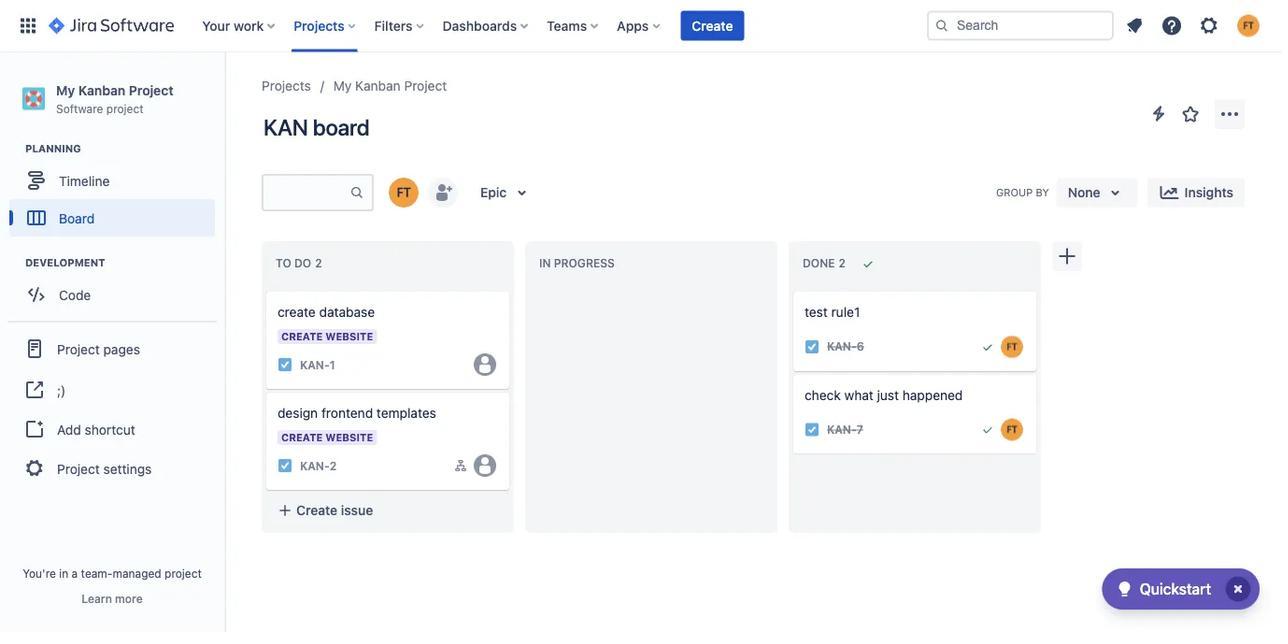 Task type: vqa. For each thing, say whether or not it's contained in the screenshot.
add shortcut
yes



Task type: locate. For each thing, give the bounding box(es) containing it.
projects for the projects dropdown button
[[294, 18, 345, 33]]

0 horizontal spatial kanban
[[78, 82, 125, 98]]

1 horizontal spatial my
[[334, 78, 352, 93]]

my up the 'board'
[[334, 78, 352, 93]]

1 vertical spatial assignee: funky town image
[[1001, 418, 1024, 441]]

1 vertical spatial project
[[165, 567, 202, 580]]

my
[[334, 78, 352, 93], [56, 82, 75, 98]]

create for create issue
[[296, 503, 338, 518]]

project inside 'my kanban project software project'
[[129, 82, 173, 98]]

0 of 1 child issues complete image
[[453, 458, 468, 473], [453, 458, 468, 473]]

primary element
[[11, 0, 927, 52]]

Search field
[[927, 11, 1114, 41]]

done image
[[981, 339, 996, 354], [981, 339, 996, 354], [981, 422, 996, 437]]

your work button
[[197, 11, 283, 41]]

insights
[[1185, 185, 1234, 200]]

task image left kan-1 link at the left of page
[[278, 357, 293, 372]]

check what just happened
[[805, 387, 963, 403]]

insights button
[[1148, 178, 1245, 208]]

task image left kan-6 link
[[805, 339, 820, 354]]

group
[[7, 321, 217, 495]]

dashboards button
[[437, 11, 536, 41]]

kanban up the 'board'
[[355, 78, 401, 93]]

1 vertical spatial projects
[[262, 78, 311, 93]]

kan-2
[[300, 459, 337, 472]]

project settings link
[[7, 448, 217, 489]]

2 vertical spatial task image
[[805, 422, 820, 437]]

pages
[[103, 341, 140, 356]]

to do
[[276, 257, 311, 270]]

create left issue
[[296, 503, 338, 518]]

kanban up software
[[78, 82, 125, 98]]

appswitcher icon image
[[17, 14, 39, 37]]

in
[[539, 257, 551, 270]]

search image
[[935, 18, 950, 33]]

your work
[[202, 18, 264, 33]]

banner containing your work
[[0, 0, 1283, 52]]

kanban
[[355, 78, 401, 93], [78, 82, 125, 98]]

group
[[997, 186, 1033, 198]]

task image left kan-7 link
[[805, 422, 820, 437]]

0 vertical spatial unassigned image
[[474, 353, 496, 376]]

1 vertical spatial create
[[296, 503, 338, 518]]

project right managed
[[165, 567, 202, 580]]

projects inside dropdown button
[[294, 18, 345, 33]]

project pages
[[57, 341, 140, 356]]

group containing project pages
[[7, 321, 217, 495]]

unassigned image
[[474, 353, 496, 376], [474, 454, 496, 477]]

projects
[[294, 18, 345, 33], [262, 78, 311, 93]]

;) link
[[7, 369, 217, 411]]

code
[[59, 287, 91, 302]]

0 horizontal spatial my
[[56, 82, 75, 98]]

check
[[805, 387, 841, 403]]

happened
[[903, 387, 963, 403]]

1 vertical spatial unassigned image
[[474, 454, 496, 477]]

create column image
[[1056, 245, 1079, 267]]

create inside button
[[296, 503, 338, 518]]

0 vertical spatial create
[[692, 18, 733, 33]]

kan- right task image
[[300, 459, 330, 472]]

assignee: funky town image for check what just happened
[[1001, 418, 1024, 441]]

jira software image
[[49, 14, 174, 37], [49, 14, 174, 37]]

1 horizontal spatial create
[[692, 18, 733, 33]]

2 assignee: funky town image from the top
[[1001, 418, 1024, 441]]

create right apps popup button
[[692, 18, 733, 33]]

board link
[[9, 199, 215, 237]]

kanban inside 'my kanban project software project'
[[78, 82, 125, 98]]

timeline
[[59, 173, 110, 188]]

development group
[[9, 255, 223, 319]]

0 horizontal spatial create
[[296, 503, 338, 518]]

1
[[330, 358, 335, 371]]

Search this board text field
[[264, 176, 350, 209]]

more
[[115, 592, 143, 605]]

notifications image
[[1124, 14, 1146, 37]]

my inside 'my kanban project software project'
[[56, 82, 75, 98]]

what
[[845, 387, 874, 403]]

a
[[72, 567, 78, 580]]

0 vertical spatial task image
[[805, 339, 820, 354]]

create database
[[278, 304, 375, 320]]

0 vertical spatial assignee: funky town image
[[1001, 335, 1024, 358]]

my for my kanban project
[[334, 78, 352, 93]]

task image
[[805, 339, 820, 354], [278, 357, 293, 372], [805, 422, 820, 437]]

0 vertical spatial project
[[106, 102, 144, 115]]

create
[[692, 18, 733, 33], [296, 503, 338, 518]]

planning
[[25, 143, 81, 155]]

done image for check what just happened
[[981, 422, 996, 437]]

assignee: funky town image
[[1001, 335, 1024, 358], [1001, 418, 1024, 441]]

funky town image
[[389, 178, 419, 208]]

kan-6 link
[[827, 339, 865, 355]]

database
[[319, 304, 375, 320]]

kan- down rule1
[[827, 340, 857, 353]]

1 horizontal spatial kanban
[[355, 78, 401, 93]]

kan- for 6
[[827, 340, 857, 353]]

projects up projects link
[[294, 18, 345, 33]]

done
[[803, 257, 835, 270]]

create
[[278, 304, 316, 320]]

epic button
[[469, 178, 544, 208]]

learn more
[[82, 592, 143, 605]]

code link
[[9, 276, 215, 313]]

none button
[[1057, 178, 1138, 208]]

kan- down what
[[827, 423, 857, 436]]

projects up kan
[[262, 78, 311, 93]]

in progress
[[539, 257, 615, 270]]

banner
[[0, 0, 1283, 52]]

0 horizontal spatial project
[[106, 102, 144, 115]]

kan- up the design
[[300, 358, 330, 371]]

board
[[313, 114, 370, 140]]

project right software
[[106, 102, 144, 115]]

project
[[404, 78, 447, 93], [129, 82, 173, 98], [57, 341, 100, 356], [57, 461, 100, 476]]

project left sidebar navigation icon
[[129, 82, 173, 98]]

1 assignee: funky town image from the top
[[1001, 335, 1024, 358]]

kan- for 2
[[300, 459, 330, 472]]

my up software
[[56, 82, 75, 98]]

project
[[106, 102, 144, 115], [165, 567, 202, 580]]

design
[[278, 405, 318, 421]]

in
[[59, 567, 68, 580]]

projects link
[[262, 75, 311, 97]]

0 vertical spatial projects
[[294, 18, 345, 33]]

1 unassigned image from the top
[[474, 353, 496, 376]]

planning group
[[9, 141, 223, 242]]

create inside button
[[692, 18, 733, 33]]

do
[[294, 257, 311, 270]]

rule1
[[832, 304, 860, 320]]

project left pages
[[57, 341, 100, 356]]



Task type: describe. For each thing, give the bounding box(es) containing it.
apps
[[617, 18, 649, 33]]

kan
[[264, 114, 308, 140]]

2
[[330, 459, 337, 472]]

you're in a team-managed project
[[23, 567, 202, 580]]

frontend
[[322, 405, 373, 421]]

quickstart button
[[1103, 568, 1260, 610]]

issue
[[341, 503, 373, 518]]

by
[[1036, 186, 1050, 198]]

dashboards
[[443, 18, 517, 33]]

more image
[[1219, 103, 1242, 125]]

software
[[56, 102, 103, 115]]

create for create
[[692, 18, 733, 33]]

your
[[202, 18, 230, 33]]

development image
[[3, 252, 25, 274]]

project down filters 'dropdown button'
[[404, 78, 447, 93]]

add
[[57, 421, 81, 437]]

teams button
[[541, 11, 606, 41]]

development
[[25, 257, 105, 269]]

6
[[857, 340, 865, 353]]

templates
[[377, 405, 436, 421]]

apps button
[[612, 11, 668, 41]]

to
[[276, 257, 291, 270]]

settings image
[[1199, 14, 1221, 37]]

filters button
[[369, 11, 432, 41]]

project pages link
[[7, 328, 217, 369]]

my for my kanban project software project
[[56, 82, 75, 98]]

1 vertical spatial task image
[[278, 357, 293, 372]]

kan- for 1
[[300, 358, 330, 371]]

add shortcut button
[[7, 411, 217, 448]]

done image
[[981, 422, 996, 437]]

sidebar navigation image
[[204, 75, 245, 112]]

1 horizontal spatial project
[[165, 567, 202, 580]]

my kanban project
[[334, 78, 447, 93]]

insights image
[[1159, 181, 1181, 204]]

team-
[[81, 567, 113, 580]]

kan-7
[[827, 423, 864, 436]]

settings
[[103, 461, 152, 476]]

star kan board image
[[1180, 103, 1202, 125]]

quickstart
[[1140, 580, 1212, 598]]

create issue image
[[783, 279, 805, 301]]

task image for test rule1
[[805, 339, 820, 354]]

done image for test rule1
[[981, 339, 996, 354]]

my kanban project software project
[[56, 82, 173, 115]]

kan-6
[[827, 340, 865, 353]]

create button
[[681, 11, 745, 41]]

create issue button
[[266, 494, 510, 527]]

projects button
[[288, 11, 363, 41]]

task image for check what just happened
[[805, 422, 820, 437]]

project settings
[[57, 461, 152, 476]]

progress
[[554, 257, 615, 270]]

;)
[[57, 382, 66, 398]]

your profile and settings image
[[1238, 14, 1260, 37]]

projects for projects link
[[262, 78, 311, 93]]

project inside 'my kanban project software project'
[[106, 102, 144, 115]]

kanban for my kanban project
[[355, 78, 401, 93]]

teams
[[547, 18, 587, 33]]

kan-1 link
[[300, 357, 335, 373]]

managed
[[113, 567, 161, 580]]

learn more button
[[82, 591, 143, 606]]

test
[[805, 304, 828, 320]]

board
[[59, 210, 95, 226]]

to do element
[[276, 257, 326, 270]]

assignee: funky town image for test rule1
[[1001, 335, 1024, 358]]

my kanban project link
[[334, 75, 447, 97]]

task image
[[278, 458, 293, 473]]

group by
[[997, 186, 1050, 198]]

help image
[[1161, 14, 1184, 37]]

test rule1
[[805, 304, 860, 320]]

kan-1
[[300, 358, 335, 371]]

add people image
[[432, 181, 454, 204]]

kan-7 link
[[827, 422, 864, 438]]

create issue image
[[255, 279, 278, 301]]

dismiss quickstart image
[[1224, 574, 1254, 604]]

kan- for 7
[[827, 423, 857, 436]]

2 unassigned image from the top
[[474, 454, 496, 477]]

you're
[[23, 567, 56, 580]]

add shortcut
[[57, 421, 135, 437]]

planning image
[[3, 138, 25, 160]]

kanban for my kanban project software project
[[78, 82, 125, 98]]

kan-2 link
[[300, 458, 337, 474]]

just
[[878, 387, 899, 403]]

check image
[[1114, 578, 1137, 600]]

7
[[857, 423, 864, 436]]

project down add in the left bottom of the page
[[57, 461, 100, 476]]

shortcut
[[85, 421, 135, 437]]

work
[[234, 18, 264, 33]]

timeline link
[[9, 162, 215, 199]]

automations menu button icon image
[[1148, 102, 1171, 125]]

epic
[[481, 185, 507, 200]]

done element
[[803, 257, 850, 270]]

learn
[[82, 592, 112, 605]]

design frontend templates
[[278, 405, 436, 421]]

none
[[1068, 185, 1101, 200]]

create issue
[[296, 503, 373, 518]]

kan board
[[264, 114, 370, 140]]

filters
[[375, 18, 413, 33]]



